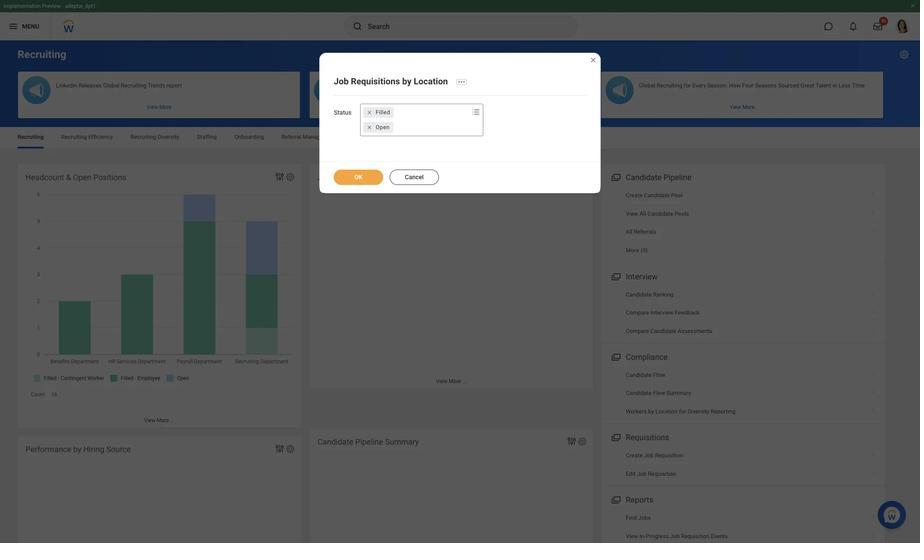 Task type: vqa. For each thing, say whether or not it's contained in the screenshot.
Black or African American (United States of America) popup button to the left
no



Task type: locate. For each thing, give the bounding box(es) containing it.
1 menu group image from the top
[[610, 270, 622, 282]]

summary inside candidate pipeline summary performance by hiring source
[[385, 438, 419, 447]]

1 vertical spatial compare
[[626, 328, 650, 335]]

0 horizontal spatial summary
[[385, 438, 419, 447]]

menu group image left the reports
[[610, 494, 622, 506]]

close environment banner image
[[911, 3, 916, 8]]

0 vertical spatial summary
[[667, 391, 691, 397]]

chevron right image inside compare interview feedback link
[[869, 307, 880, 316]]

diversity
[[158, 134, 179, 140], [688, 409, 710, 415]]

3 chevron right image from the top
[[869, 226, 880, 235]]

0 vertical spatial pipeline
[[664, 173, 692, 182]]

3 list from the top
[[602, 367, 886, 421]]

1 vertical spatial menu group image
[[610, 432, 622, 444]]

chevron right image inside view in-progress job requisition events link
[[869, 531, 880, 539]]

job
[[334, 76, 349, 87], [318, 173, 331, 182], [644, 453, 654, 460], [637, 471, 647, 478], [671, 534, 680, 540]]

inbox large image
[[874, 22, 883, 31]]

0 vertical spatial requisitions
[[351, 76, 400, 87]]

open inside open, press delete to clear value. option
[[376, 124, 390, 131]]

0 vertical spatial create
[[626, 192, 643, 199]]

items selected list box
[[361, 106, 470, 135]]

1 vertical spatial location
[[388, 173, 419, 182]]

list containing candidate flow
[[602, 367, 886, 421]]

1 vertical spatial create
[[626, 453, 643, 460]]

headcount & open positions element
[[18, 165, 301, 428]]

list for compliance
[[602, 367, 886, 421]]

1 flow from the top
[[654, 372, 666, 379]]

global recruiting for every season: how four seasons sourced great talent in less time button
[[602, 72, 884, 118]]

pipeline for candidate pipeline summary performance by hiring source
[[356, 438, 383, 447]]

by right ok
[[378, 173, 387, 182]]

2 chevron right image from the top
[[869, 208, 880, 216]]

open
[[376, 124, 390, 131], [73, 173, 91, 182]]

0 vertical spatial requisition
[[655, 453, 684, 460]]

efficiency
[[88, 134, 113, 140]]

1 horizontal spatial pipeline
[[664, 173, 692, 182]]

1 vertical spatial job requisitions by location
[[318, 173, 419, 182]]

all left the referrals
[[626, 229, 633, 235]]

workers by location for diversity reporting link
[[602, 403, 886, 421]]

2 create from the top
[[626, 453, 643, 460]]

filled
[[376, 109, 390, 116]]

1 horizontal spatial all
[[640, 211, 647, 217]]

candidate
[[626, 173, 662, 182], [644, 192, 670, 199], [648, 211, 674, 217], [626, 292, 652, 298], [651, 328, 677, 335], [626, 372, 652, 379], [626, 391, 652, 397], [318, 438, 354, 447]]

tab list
[[9, 128, 912, 149]]

0 horizontal spatial all
[[626, 229, 633, 235]]

1 horizontal spatial open
[[376, 124, 390, 131]]

open right &
[[73, 173, 91, 182]]

summary inside list
[[667, 391, 691, 397]]

menu group image for requisitions
[[610, 432, 622, 444]]

headcount
[[26, 173, 64, 182]]

0 vertical spatial view
[[626, 211, 639, 217]]

preview
[[42, 3, 61, 9]]

view in-progress job requisition events
[[626, 534, 728, 540]]

menu group image
[[610, 270, 622, 282], [610, 432, 622, 444]]

4 chevron right image from the top
[[869, 512, 880, 521]]

1 vertical spatial view
[[144, 418, 156, 424]]

list
[[602, 187, 886, 260], [602, 286, 886, 341], [602, 367, 886, 421], [602, 447, 886, 484], [602, 510, 886, 544]]

menu group image left the candidate pipeline
[[610, 171, 622, 183]]

onboarding
[[235, 134, 264, 140]]

candidate flow summary
[[626, 391, 691, 397]]

configure this page image
[[900, 49, 910, 60]]

create for requisitions
[[626, 453, 643, 460]]

edit
[[626, 471, 636, 478]]

requisition left events
[[682, 534, 710, 540]]

0 horizontal spatial global
[[103, 82, 119, 89]]

3 chevron right image from the top
[[869, 468, 880, 477]]

0 horizontal spatial open
[[73, 173, 91, 182]]

2 chevron right image from the top
[[869, 387, 880, 396]]

chevron right image inside all referrals link
[[869, 226, 880, 235]]

-
[[62, 3, 64, 9]]

menu group image
[[610, 171, 622, 183], [610, 351, 622, 363], [610, 494, 622, 506]]

recruiting left trends
[[121, 82, 147, 89]]

2 compare from the top
[[626, 328, 650, 335]]

requisition up edit job requisition
[[655, 453, 684, 460]]

1 chevron right image from the top
[[869, 307, 880, 316]]

workers
[[626, 409, 647, 415]]

0 horizontal spatial pipeline
[[356, 438, 383, 447]]

compare for compare candidate assessments
[[626, 328, 650, 335]]

5 list from the top
[[602, 510, 886, 544]]

interview up candidate ranking
[[626, 272, 658, 281]]

view up all referrals
[[626, 211, 639, 217]]

job requisitions by location
[[334, 76, 448, 87], [318, 173, 419, 182]]

every
[[693, 82, 706, 89]]

in
[[833, 82, 838, 89]]

for left every
[[684, 82, 691, 89]]

list for requisitions
[[602, 447, 886, 484]]

1 vertical spatial flow
[[654, 391, 666, 397]]

1 vertical spatial requisitions
[[333, 173, 376, 182]]

8 chevron right image from the top
[[869, 450, 880, 459]]

compare
[[626, 310, 650, 316], [626, 328, 650, 335]]

2 list from the top
[[602, 286, 886, 341]]

releases
[[79, 82, 102, 89]]

chevron right image inside workers by location for diversity reporting link
[[869, 406, 880, 415]]

job requisitions by location element
[[310, 165, 593, 421]]

chevron right image inside compare candidate assessments link
[[869, 325, 880, 334]]

2 menu group image from the top
[[610, 351, 622, 363]]

close total rewards modeling tool image
[[590, 57, 597, 64]]

list containing find jobs
[[602, 510, 886, 544]]

view left in- at the right
[[626, 534, 639, 540]]

diversity left staffing
[[158, 134, 179, 140]]

interview
[[626, 272, 658, 281], [651, 310, 674, 316]]

for down candidate flow summary
[[679, 409, 687, 415]]

summary
[[667, 391, 691, 397], [385, 438, 419, 447]]

1 horizontal spatial summary
[[667, 391, 691, 397]]

list for candidate pipeline
[[602, 187, 886, 260]]

job up status
[[334, 76, 349, 87]]

1 vertical spatial menu group image
[[610, 351, 622, 363]]

four
[[743, 82, 754, 89]]

0 vertical spatial open
[[376, 124, 390, 131]]

1 create from the top
[[626, 192, 643, 199]]

2 vertical spatial requisition
[[682, 534, 710, 540]]

menu group image for reports
[[610, 494, 622, 506]]

for
[[372, 82, 379, 89], [684, 82, 691, 89], [679, 409, 687, 415]]

chevron right image inside view all candidate pools link
[[869, 208, 880, 216]]

location inside workers by location for diversity reporting link
[[656, 409, 678, 415]]

location inside job requisitions by location dialog
[[414, 76, 448, 87]]

implementation preview -   adeptai_dpt1 banner
[[0, 0, 921, 40]]

compare down candidate ranking
[[626, 310, 650, 316]]

recruiting up linkedin
[[18, 48, 66, 61]]

0 vertical spatial menu group image
[[610, 270, 622, 282]]

interview down ranking
[[651, 310, 674, 316]]

recruiting inside linkedin releases global recruiting trends report button
[[121, 82, 147, 89]]

2 vertical spatial menu group image
[[610, 494, 622, 506]]

by
[[402, 76, 412, 87], [378, 173, 387, 182], [649, 409, 655, 415], [73, 445, 81, 455]]

blueprint for smarter recruiting: fragomen worldwide's data driven recruiting strategy
[[348, 82, 568, 89]]

tab list containing recruiting
[[9, 128, 912, 149]]

chevron right image inside candidate flow summary link
[[869, 387, 880, 396]]

2 vertical spatial requisitions
[[626, 434, 670, 443]]

6 chevron right image from the top
[[869, 369, 880, 378]]

chevron right image for progress
[[869, 531, 880, 539]]

chevron right image for location
[[869, 406, 880, 415]]

for inside list
[[679, 409, 687, 415]]

chevron right image inside edit job requisition link
[[869, 468, 880, 477]]

2 vertical spatial location
[[656, 409, 678, 415]]

requisition down create job requisition
[[648, 471, 677, 478]]

job requisitions by location link
[[334, 76, 448, 87]]

7 chevron right image from the top
[[869, 406, 880, 415]]

5 chevron right image from the top
[[869, 325, 880, 334]]

requisitions
[[351, 76, 400, 87], [333, 173, 376, 182], [626, 434, 670, 443]]

worldwide's
[[458, 82, 488, 89]]

create for candidate pipeline
[[626, 192, 643, 199]]

flow up candidate flow summary
[[654, 372, 666, 379]]

1 menu group image from the top
[[610, 171, 622, 183]]

recruiting inside global recruiting for every season: how four seasons sourced great talent in less time button
[[657, 82, 683, 89]]

create
[[626, 192, 643, 199], [626, 453, 643, 460]]

all up all referrals
[[640, 211, 647, 217]]

job inside dialog
[[334, 76, 349, 87]]

ok
[[355, 174, 363, 181]]

1 vertical spatial pipeline
[[356, 438, 383, 447]]

list containing create candidate pool
[[602, 187, 886, 260]]

3 menu group image from the top
[[610, 494, 622, 506]]

create job requisition
[[626, 453, 684, 460]]

cancel button
[[390, 170, 439, 185]]

chevron right image
[[869, 307, 880, 316], [869, 387, 880, 396], [869, 468, 880, 477], [869, 512, 880, 521]]

job requisitions by location inside job requisitions by location dialog
[[334, 76, 448, 87]]

by right workers
[[649, 409, 655, 415]]

recruiting right driven
[[520, 82, 546, 89]]

list for interview
[[602, 286, 886, 341]]

candidate pipeline summary performance by hiring source
[[26, 438, 419, 455]]

pipeline inside candidate pipeline summary performance by hiring source
[[356, 438, 383, 447]]

by right "smarter"
[[402, 76, 412, 87]]

list containing create job requisition
[[602, 447, 886, 484]]

x small image
[[365, 108, 374, 117]]

summary for candidate flow summary
[[667, 391, 691, 397]]

chevron right image inside create candidate pool link
[[869, 189, 880, 198]]

4 chevron right image from the top
[[869, 289, 880, 297]]

0 vertical spatial location
[[414, 76, 448, 87]]

chevron right image inside create job requisition link
[[869, 450, 880, 459]]

menu group image for compliance
[[610, 351, 622, 363]]

menu group image for interview
[[610, 270, 622, 282]]

candidate inside candidate pipeline summary performance by hiring source
[[318, 438, 354, 447]]

filled, press delete to clear value. option
[[364, 107, 394, 118]]

1 horizontal spatial global
[[639, 82, 656, 89]]

performance
[[26, 445, 71, 455]]

view left more
[[144, 418, 156, 424]]

1 vertical spatial summary
[[385, 438, 419, 447]]

recruiting left every
[[657, 82, 683, 89]]

open inside headcount & open positions element
[[73, 173, 91, 182]]

list containing candidate ranking
[[602, 286, 886, 341]]

2 flow from the top
[[654, 391, 666, 397]]

open right x small image
[[376, 124, 390, 131]]

view in-progress job requisition events link
[[602, 528, 886, 544]]

1 vertical spatial open
[[73, 173, 91, 182]]

flow
[[654, 372, 666, 379], [654, 391, 666, 397]]

job up edit job requisition
[[644, 453, 654, 460]]

job requisitions by location inside "job requisitions by location" element
[[318, 173, 419, 182]]

progress
[[646, 534, 669, 540]]

0 vertical spatial menu group image
[[610, 171, 622, 183]]

4 list from the top
[[602, 447, 886, 484]]

chevron right image
[[869, 189, 880, 198], [869, 208, 880, 216], [869, 226, 880, 235], [869, 289, 880, 297], [869, 325, 880, 334], [869, 369, 880, 378], [869, 406, 880, 415], [869, 450, 880, 459], [869, 531, 880, 539]]

1 vertical spatial diversity
[[688, 409, 710, 415]]

create up edit
[[626, 453, 643, 460]]

time
[[853, 82, 865, 89]]

recruiting up the headcount
[[18, 134, 44, 140]]

0 vertical spatial flow
[[654, 372, 666, 379]]

view for reports
[[626, 534, 639, 540]]

2 vertical spatial view
[[626, 534, 639, 540]]

0 vertical spatial compare
[[626, 310, 650, 316]]

recruiting inside the blueprint for smarter recruiting: fragomen worldwide's data driven recruiting strategy 'button'
[[520, 82, 546, 89]]

requisition
[[655, 453, 684, 460], [648, 471, 677, 478], [682, 534, 710, 540]]

view
[[626, 211, 639, 217], [144, 418, 156, 424], [626, 534, 639, 540]]

0 vertical spatial job requisitions by location
[[334, 76, 448, 87]]

job requisitions by location dialog
[[320, 53, 601, 194]]

headcount & open positions
[[26, 173, 126, 182]]

1 chevron right image from the top
[[869, 189, 880, 198]]

location
[[414, 76, 448, 87], [388, 173, 419, 182], [656, 409, 678, 415]]

sourced
[[779, 82, 800, 89]]

global
[[103, 82, 119, 89], [639, 82, 656, 89]]

menu group image for candidate pipeline
[[610, 171, 622, 183]]

profile logan mcneil element
[[891, 17, 915, 36]]

9 chevron right image from the top
[[869, 531, 880, 539]]

1 compare from the top
[[626, 310, 650, 316]]

for left "smarter"
[[372, 82, 379, 89]]

reporting
[[711, 409, 736, 415]]

flow down candidate flow
[[654, 391, 666, 397]]

compare up compliance
[[626, 328, 650, 335]]

pools
[[675, 211, 690, 217]]

by left hiring
[[73, 445, 81, 455]]

menu group image left compliance
[[610, 351, 622, 363]]

all
[[640, 211, 647, 217], [626, 229, 633, 235]]

2 menu group image from the top
[[610, 432, 622, 444]]

1 vertical spatial requisition
[[648, 471, 677, 478]]

1 horizontal spatial diversity
[[688, 409, 710, 415]]

0 vertical spatial diversity
[[158, 134, 179, 140]]

job left ok button
[[318, 173, 331, 182]]

tab list inside recruiting main content
[[9, 128, 912, 149]]

recruiting diversity
[[131, 134, 179, 140]]

candidate ranking
[[626, 292, 674, 298]]

diversity left reporting
[[688, 409, 710, 415]]

requisition for create job requisition
[[655, 453, 684, 460]]

1 list from the top
[[602, 187, 886, 260]]

create up view all candidate pools
[[626, 192, 643, 199]]

2 global from the left
[[639, 82, 656, 89]]



Task type: describe. For each thing, give the bounding box(es) containing it.
candidate flow
[[626, 372, 666, 379]]

notifications large image
[[849, 22, 858, 31]]

status
[[334, 109, 352, 116]]

create job requisition link
[[602, 447, 886, 466]]

by inside list
[[649, 409, 655, 415]]

job right edit
[[637, 471, 647, 478]]

management
[[303, 134, 337, 140]]

compliance
[[626, 353, 668, 362]]

list for reports
[[602, 510, 886, 544]]

create candidate pool link
[[602, 187, 886, 205]]

jobs
[[639, 516, 651, 522]]

prompts image
[[471, 107, 482, 117]]

search image
[[352, 21, 363, 32]]

chevron right image for compliance
[[869, 387, 880, 396]]

0 vertical spatial interview
[[626, 272, 658, 281]]

hiring
[[83, 445, 104, 455]]

compare candidate assessments link
[[602, 322, 886, 341]]

edit job requisition
[[626, 471, 677, 478]]

cancel
[[405, 174, 424, 181]]

talent
[[816, 82, 832, 89]]

candidate pipeline
[[626, 173, 692, 182]]

flow for candidate flow
[[654, 372, 666, 379]]

recruiting left efficiency at the top left of page
[[61, 134, 87, 140]]

feedback
[[675, 310, 700, 316]]

pool
[[672, 192, 683, 199]]

strategy
[[547, 82, 568, 89]]

chevron right image for candidate
[[869, 208, 880, 216]]

16
[[51, 392, 57, 398]]

chevron right image for assessments
[[869, 325, 880, 334]]

candidate flow summary link
[[602, 385, 886, 403]]

edit job requisition link
[[602, 466, 886, 484]]

compare for compare interview feedback
[[626, 310, 650, 316]]

job right progress
[[671, 534, 680, 540]]

workers by location for diversity reporting
[[626, 409, 736, 415]]

implementation preview -   adeptai_dpt1
[[4, 3, 96, 9]]

season:
[[708, 82, 728, 89]]

1 vertical spatial all
[[626, 229, 633, 235]]

...
[[170, 418, 175, 424]]

source
[[106, 445, 131, 455]]

chevron right image for interview
[[869, 307, 880, 316]]

flow for candidate flow summary
[[654, 391, 666, 397]]

less
[[839, 82, 851, 89]]

pipeline for candidate pipeline
[[664, 173, 692, 182]]

linkedin releases global recruiting trends report
[[56, 82, 182, 89]]

fragomen
[[431, 82, 456, 89]]

candidate inside "link"
[[626, 292, 652, 298]]

filled element
[[376, 109, 390, 117]]

by inside candidate pipeline summary performance by hiring source
[[73, 445, 81, 455]]

ranking
[[654, 292, 674, 298]]

requisition for edit job requisition
[[648, 471, 677, 478]]

global recruiting for every season: how four seasons sourced great talent in less time
[[639, 82, 865, 89]]

chevron right image inside 'find jobs' link
[[869, 512, 880, 521]]

summary for candidate pipeline summary performance by hiring source
[[385, 438, 419, 447]]

chevron right image for requisitions
[[869, 468, 880, 477]]

view for candidate pipeline
[[626, 211, 639, 217]]

chevron right image for requisition
[[869, 450, 880, 459]]

view inside headcount & open positions element
[[144, 418, 156, 424]]

ok button
[[334, 170, 383, 185]]

seasons
[[756, 82, 777, 89]]

trends
[[148, 82, 165, 89]]

candidate flow link
[[602, 367, 886, 385]]

recruiting efficiency
[[61, 134, 113, 140]]

view more ...
[[144, 418, 175, 424]]

chevron right image for pool
[[869, 189, 880, 198]]

candidate ranking link
[[602, 286, 886, 304]]

compare interview feedback link
[[602, 304, 886, 322]]

report
[[167, 82, 182, 89]]

positions
[[93, 173, 126, 182]]

0 vertical spatial all
[[640, 211, 647, 217]]

open, press delete to clear value. option
[[364, 122, 393, 133]]

compare interview feedback
[[626, 310, 700, 316]]

how
[[730, 82, 741, 89]]

create candidate pool
[[626, 192, 683, 199]]

recruiting right efficiency at the top left of page
[[131, 134, 156, 140]]

find jobs
[[626, 516, 651, 522]]

recruiting main content
[[0, 40, 921, 544]]

referral
[[282, 134, 301, 140]]

assessments
[[678, 328, 713, 335]]

for inside button
[[684, 82, 691, 89]]

driven
[[503, 82, 519, 89]]

referrals
[[634, 229, 657, 235]]

smarter
[[380, 82, 401, 89]]

view all candidate pools link
[[602, 205, 886, 223]]

reports
[[626, 496, 654, 505]]

staffing
[[197, 134, 217, 140]]

all referrals link
[[602, 223, 886, 241]]

1 global from the left
[[103, 82, 119, 89]]

view all candidate pools
[[626, 211, 690, 217]]

all referrals
[[626, 229, 657, 235]]

view more ... link
[[18, 414, 301, 428]]

1 vertical spatial interview
[[651, 310, 674, 316]]

find jobs link
[[602, 510, 886, 528]]

more
[[157, 418, 169, 424]]

&
[[66, 173, 71, 182]]

chevron right image inside the candidate flow link
[[869, 369, 880, 378]]

in-
[[640, 534, 646, 540]]

chevron right image inside candidate ranking "link"
[[869, 289, 880, 297]]

compare candidate assessments
[[626, 328, 713, 335]]

linkedin
[[56, 82, 77, 89]]

16 button
[[51, 392, 59, 399]]

open element
[[376, 124, 390, 131]]

find
[[626, 516, 637, 522]]

location inside "job requisitions by location" element
[[388, 173, 419, 182]]

great
[[801, 82, 815, 89]]

for inside 'button'
[[372, 82, 379, 89]]

data
[[490, 82, 502, 89]]

by inside dialog
[[402, 76, 412, 87]]

linkedin releases global recruiting trends report button
[[18, 72, 300, 118]]

x small image
[[365, 123, 374, 132]]

events
[[711, 534, 728, 540]]

blueprint for smarter recruiting: fragomen worldwide's data driven recruiting strategy button
[[310, 72, 592, 118]]

0 horizontal spatial diversity
[[158, 134, 179, 140]]

adeptai_dpt1
[[65, 3, 96, 9]]

requisitions inside dialog
[[351, 76, 400, 87]]

blueprint
[[348, 82, 370, 89]]

referral management
[[282, 134, 337, 140]]

recruiting:
[[402, 82, 429, 89]]



